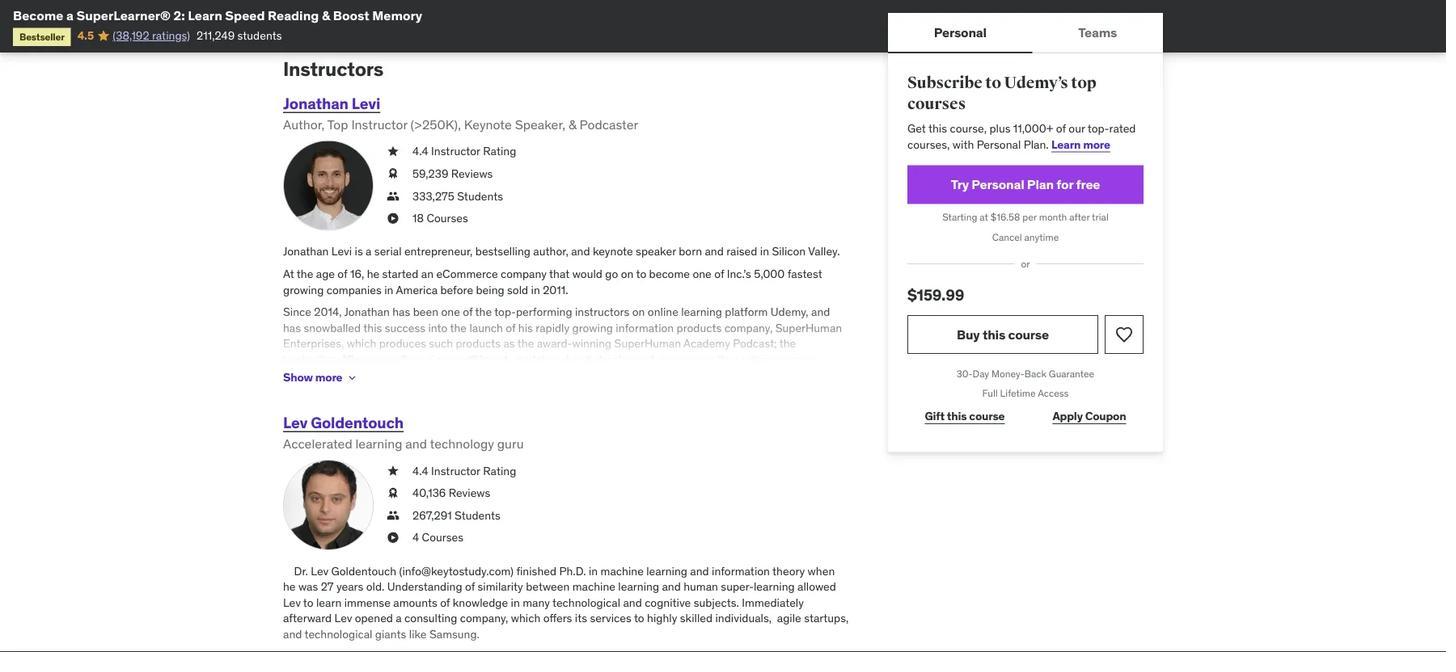 Task type: vqa. For each thing, say whether or not it's contained in the screenshot.
PRINT, DIGITAL, AND AUDIOBOOKS; AND NUMEROUS OTHER ONLINE COURSES THROUGH IT'S OWN ONLINE TRAINING PORTALS, SUPERHUMAN ACADEMY® AND BRANDING YOU™ ACADEMY.
yes



Task type: describe. For each thing, give the bounding box(es) containing it.
sold
[[507, 283, 528, 297]]

when
[[808, 564, 835, 579]]

courses for lev goldentouch
[[422, 531, 464, 545]]

2014,
[[314, 305, 342, 319]]

being
[[476, 283, 505, 297]]

online for courses
[[367, 368, 398, 383]]

performing
[[516, 305, 572, 319]]

in right sold
[[531, 283, 540, 297]]

30-day money-back guarantee full lifetime access
[[957, 368, 1095, 400]]

company, inside dr. lev goldentouch (info@keytostudy.com) finished ph.d. in machine learning and information theory when he was 27 years old. understanding of similarity between machine learning and human super-learning allowed lev to learn immense amounts of knowledge in many technological and cognitive subjects. immediately afterward lev opened a consulting company, which offers its services to highly skilled individuals,  agile startups, and technological giants like samsung.
[[460, 612, 508, 626]]

academy®
[[551, 368, 608, 383]]

information inside since 2014, jonathan has been one of the top-performing instructors on online learning platform udemy, and has snowballed this success into the launch of his rapidly growing information products company, superhuman enterprises, which produces such products as the award-winning superhuman academy podcast; the bestselling
[[616, 321, 674, 335]]

was
[[299, 580, 318, 595]]

lev up "27"
[[311, 564, 329, 579]]

born
[[679, 244, 702, 259]]

teams button
[[1033, 13, 1163, 52]]

4.4 for goldentouch
[[413, 464, 429, 478]]

skilled
[[680, 612, 713, 626]]

bestselling inside 'jonathan levi is a serial entrepreneur, bestselling author, and keynote speaker born and raised in silicon valley. at the age of 16, he started an ecommerce company that would go on to become one of inc.'s 5,000 fastest growing companies in america before being sold in 2011.'
[[476, 244, 531, 259]]

lev goldentouch image
[[283, 460, 374, 551]]

in right "ph.d."
[[589, 564, 598, 579]]

reviews for levi
[[451, 166, 493, 181]]

students for goldentouch
[[455, 509, 501, 523]]

speaker
[[636, 244, 676, 259]]

reviews for goldentouch
[[449, 486, 491, 501]]

produces
[[379, 337, 426, 351]]

author,
[[533, 244, 569, 259]]

subscribe to udemy's top courses
[[908, 73, 1097, 114]]

xsmall image for 18 courses
[[387, 211, 400, 227]]

opened
[[355, 612, 393, 626]]

personal button
[[888, 13, 1033, 52]]

apply coupon button
[[1036, 401, 1144, 433]]

and right born
[[705, 244, 724, 259]]

4.4 for levi
[[413, 144, 429, 159]]

of left the "16,"
[[338, 267, 348, 281]]

plan.
[[1024, 137, 1049, 152]]

this for buy this course
[[983, 326, 1006, 343]]

such
[[429, 337, 453, 351]]

giants
[[375, 628, 406, 642]]

print,
[[484, 352, 511, 367]]

anytime
[[1025, 231, 1059, 244]]

xsmall image for 4 courses
[[387, 530, 400, 546]]

theory
[[773, 564, 805, 579]]

0 vertical spatial has
[[393, 305, 410, 319]]

and down award-
[[550, 352, 569, 367]]

to left the highly
[[634, 612, 645, 626]]

course for gift this course
[[970, 409, 1005, 424]]

he inside 'jonathan levi is a serial entrepreneur, bestselling author, and keynote speaker born and raised in silicon valley. at the age of 16, he started an ecommerce company that would go on to become one of inc.'s 5,000 fastest growing companies in america before being sold in 2011.'
[[367, 267, 380, 281]]

starting
[[943, 211, 978, 224]]

superlearner®
[[76, 7, 171, 23]]

success
[[385, 321, 426, 335]]

learning inside lev goldentouch accelerated learning and technology guru
[[356, 436, 402, 453]]

this for gift this course
[[947, 409, 967, 424]]

jonathan levi image
[[283, 140, 374, 231]]

gift this course link
[[908, 401, 1023, 433]]

instructors
[[283, 57, 384, 81]]

0 horizontal spatial products
[[456, 337, 501, 351]]

ph.d.
[[559, 564, 586, 579]]

this inside since 2014, jonathan has been one of the top-performing instructors on online learning platform udemy, and has snowballed this success into the launch of his rapidly growing information products company, superhuman enterprises, which produces such products as the award-winning superhuman academy podcast; the bestselling
[[364, 321, 382, 335]]

highly
[[647, 612, 678, 626]]

267,291 students
[[413, 509, 501, 523]]

accelerated
[[283, 436, 352, 453]]

xsmall image for 59,239 reviews
[[387, 166, 400, 182]]

in down "started"
[[385, 283, 394, 297]]

jonathan for jonathan levi author, top instructor (>250k), keynote speaker, & podcaster
[[283, 93, 349, 113]]

and down afterward
[[283, 628, 302, 642]]

the up launch
[[475, 305, 492, 319]]

of left his
[[506, 321, 516, 335]]

in left the many
[[511, 596, 520, 610]]

learn more link
[[1052, 137, 1111, 152]]

of left inc.'s
[[715, 267, 724, 281]]

the down his
[[518, 337, 534, 351]]

learn more
[[1052, 137, 1111, 152]]

lev goldentouch link
[[283, 413, 404, 433]]

1 vertical spatial technological
[[305, 628, 373, 642]]

fastest
[[788, 267, 823, 281]]

valley.
[[809, 244, 840, 259]]

and up cognitive
[[662, 580, 681, 595]]

apply
[[1053, 409, 1083, 424]]

and inside since 2014, jonathan has been one of the top-performing instructors on online learning platform udemy, and has snowballed this success into the launch of his rapidly growing information products company, superhuman enterprises, which produces such products as the award-winning superhuman academy podcast; the bestselling
[[812, 305, 830, 319]]

online for top-
[[648, 305, 679, 319]]

0 vertical spatial &
[[322, 7, 330, 23]]

money-
[[992, 368, 1025, 380]]

go
[[605, 267, 618, 281]]

immediately
[[742, 596, 804, 610]]

finished
[[517, 564, 557, 579]]

instructor for goldentouch
[[431, 464, 480, 478]]

and up would
[[571, 244, 590, 259]]

courses inside subscribe to udemy's top courses
[[908, 94, 966, 114]]

students for levi
[[457, 189, 503, 203]]

launch
[[470, 321, 503, 335]]

buy this course
[[957, 326, 1049, 343]]

to inside 'jonathan levi is a serial entrepreneur, bestselling author, and keynote speaker born and raised in silicon valley. at the age of 16, he started an ecommerce company that would go on to become one of inc.'s 5,000 fastest growing companies in america before being sold in 2011.'
[[636, 267, 647, 281]]

1 horizontal spatial technological
[[553, 596, 621, 610]]

more for show more
[[315, 371, 343, 385]]

11,000+
[[1014, 121, 1054, 136]]

other
[[711, 352, 738, 367]]

instructors
[[575, 305, 630, 319]]

xsmall image for 333,275 students
[[387, 188, 400, 204]]

inc.'s
[[727, 267, 752, 281]]

the right into at left
[[450, 321, 467, 335]]

1 horizontal spatial xsmall image
[[387, 463, 400, 479]]

students
[[238, 28, 282, 43]]

companies
[[327, 283, 382, 297]]

1 horizontal spatial learn
[[1052, 137, 1081, 152]]

instructor inside jonathan levi author, top instructor (>250k), keynote speaker, & podcaster
[[351, 116, 408, 133]]

xsmall image inside the show more button
[[346, 372, 359, 385]]

plus
[[990, 121, 1011, 136]]

immense
[[344, 596, 391, 610]]

and up branding
[[636, 352, 655, 367]]

of inside get this course, plus 11,000+ of our top-rated courses, with personal plan.
[[1057, 121, 1066, 136]]

subscribe
[[908, 73, 983, 93]]

between
[[526, 580, 570, 595]]

30-
[[957, 368, 973, 380]]

become a superlearner® 2: learn speed reading & boost memory
[[13, 7, 423, 23]]

courses,
[[908, 137, 950, 152]]

samsung.
[[430, 628, 480, 642]]

of up knowledge
[[465, 580, 475, 595]]

it's
[[326, 368, 340, 383]]

xsmall image for 40,136 reviews
[[387, 486, 400, 502]]

courses for jonathan levi
[[427, 211, 468, 226]]

show more
[[283, 371, 343, 385]]

lev up afterward
[[283, 596, 301, 610]]

lifetime
[[1001, 388, 1036, 400]]

print, digital, and audiobooks; and numerous other online courses through it's own online training portals, superhuman academy® and branding you™ academy.
[[283, 352, 814, 383]]

lev down learn
[[335, 612, 352, 626]]

a down the produces
[[390, 352, 396, 367]]

super-
[[721, 580, 754, 595]]

instructor for levi
[[431, 144, 480, 159]]

333,275
[[413, 189, 455, 203]]

27
[[321, 580, 334, 595]]

keynote
[[464, 116, 512, 133]]

lev inside lev goldentouch accelerated learning and technology guru
[[283, 413, 308, 433]]

udemy's
[[1004, 73, 1069, 93]]

(38,192 ratings)
[[113, 28, 190, 43]]

try personal plan for free
[[951, 176, 1101, 193]]

knowledge
[[453, 596, 508, 610]]

superlearner®"
[[399, 352, 482, 367]]

consulting
[[405, 612, 457, 626]]

back
[[1025, 368, 1047, 380]]

information inside dr. lev goldentouch (info@keytostudy.com) finished ph.d. in machine learning and information theory when he was 27 years old. understanding of similarity between machine learning and human super-learning allowed lev to learn immense amounts of knowledge in many technological and cognitive subjects. immediately afterward lev opened a consulting company, which offers its services to highly skilled individuals,  agile startups, and technological giants like samsung.
[[712, 564, 770, 579]]

academy
[[684, 337, 730, 351]]

startups,
[[804, 612, 849, 626]]

subjects.
[[694, 596, 739, 610]]

memory
[[372, 7, 423, 23]]

rated
[[1110, 121, 1136, 136]]

his
[[518, 321, 533, 335]]

one inside since 2014, jonathan has been one of the top-performing instructors on online learning platform udemy, and has snowballed this success into the launch of his rapidly growing information products company, superhuman enterprises, which produces such products as the award-winning superhuman academy podcast; the bestselling
[[441, 305, 460, 319]]

4
[[413, 531, 419, 545]]

dr. lev goldentouch (info@keytostudy.com) finished ph.d. in machine learning and information theory when he was 27 years old. understanding of similarity between machine learning and human super-learning allowed lev to learn immense amounts of knowledge in many technological and cognitive subjects. immediately afterward lev opened a consulting company, which offers its services to highly skilled individuals,  agile startups, and technological giants like samsung.
[[283, 564, 849, 642]]

personal inside button
[[934, 24, 987, 40]]

plan
[[1027, 176, 1054, 193]]

been
[[413, 305, 439, 319]]



Task type: locate. For each thing, give the bounding box(es) containing it.
silicon
[[772, 244, 806, 259]]

more inside button
[[315, 371, 343, 385]]

an
[[421, 267, 434, 281]]

2 vertical spatial personal
[[972, 176, 1025, 193]]

1 vertical spatial goldentouch
[[331, 564, 396, 579]]

0 vertical spatial 4.4
[[413, 144, 429, 159]]

1 vertical spatial xsmall image
[[387, 463, 400, 479]]

goldentouch
[[311, 413, 404, 433], [331, 564, 396, 579]]

1 horizontal spatial information
[[712, 564, 770, 579]]

this inside button
[[983, 326, 1006, 343]]

levi for jonathan levi author, top instructor (>250k), keynote speaker, & podcaster
[[352, 93, 380, 113]]

and up services
[[623, 596, 642, 610]]

to inside subscribe to udemy's top courses
[[986, 73, 1002, 93]]

0 vertical spatial products
[[677, 321, 722, 335]]

4.4 up 40,136
[[413, 464, 429, 478]]

of up launch
[[463, 305, 473, 319]]

1 xsmall image from the top
[[387, 144, 400, 160]]

course
[[1009, 326, 1049, 343], [970, 409, 1005, 424]]

goldentouch inside dr. lev goldentouch (info@keytostudy.com) finished ph.d. in machine learning and information theory when he was 27 years old. understanding of similarity between machine learning and human super-learning allowed lev to learn immense amounts of knowledge in many technological and cognitive subjects. immediately afterward lev opened a consulting company, which offers its services to highly skilled individuals,  agile startups, and technological giants like samsung.
[[331, 564, 396, 579]]

top- inside since 2014, jonathan has been one of the top-performing instructors on online learning platform udemy, and has snowballed this success into the launch of his rapidly growing information products company, superhuman enterprises, which produces such products as the award-winning superhuman academy podcast; the bestselling
[[495, 305, 516, 319]]

0 horizontal spatial course
[[970, 409, 1005, 424]]

reviews up 333,275 students in the left of the page
[[451, 166, 493, 181]]

learn down our
[[1052, 137, 1081, 152]]

1 vertical spatial has
[[283, 321, 301, 335]]

1 horizontal spatial has
[[393, 305, 410, 319]]

course down full
[[970, 409, 1005, 424]]

2011.
[[543, 283, 568, 297]]

he right the "16,"
[[367, 267, 380, 281]]

xsmall image for 4.4 instructor rating
[[387, 144, 400, 160]]

1 4.4 from the top
[[413, 144, 429, 159]]

this right buy on the right of page
[[983, 326, 1006, 343]]

on inside 'jonathan levi is a serial entrepreneur, bestselling author, and keynote speaker born and raised in silicon valley. at the age of 16, he started an ecommerce company that would go on to become one of inc.'s 5,000 fastest growing companies in america before being sold in 2011.'
[[621, 267, 634, 281]]

& inside jonathan levi author, top instructor (>250k), keynote speaker, & podcaster
[[569, 116, 577, 133]]

in right raised
[[760, 244, 769, 259]]

company, down the platform
[[725, 321, 773, 335]]

1 vertical spatial learn
[[1052, 137, 1081, 152]]

superhuman down the digital, at the left of page
[[482, 368, 549, 383]]

and inside lev goldentouch accelerated learning and technology guru
[[406, 436, 427, 453]]

this right the gift
[[947, 409, 967, 424]]

1 vertical spatial personal
[[977, 137, 1021, 152]]

tab list containing personal
[[888, 13, 1163, 53]]

would
[[573, 267, 603, 281]]

at
[[980, 211, 989, 224]]

1 vertical spatial 4.4 instructor rating
[[413, 464, 516, 478]]

its
[[575, 612, 587, 626]]

which inside dr. lev goldentouch (info@keytostudy.com) finished ph.d. in machine learning and information theory when he was 27 years old. understanding of similarity between machine learning and human super-learning allowed lev to learn immense amounts of knowledge in many technological and cognitive subjects. immediately afterward lev opened a consulting company, which offers its services to highly skilled individuals,  agile startups, and technological giants like samsung.
[[511, 612, 541, 626]]

author,
[[283, 116, 325, 133]]

students
[[457, 189, 503, 203], [455, 509, 501, 523]]

courses down 267,291
[[422, 531, 464, 545]]

this for get this course, plus 11,000+ of our top-rated courses, with personal plan.
[[929, 121, 947, 136]]

top
[[1071, 73, 1097, 93]]

rating for levi
[[483, 144, 516, 159]]

and up the "human"
[[690, 564, 709, 579]]

he left "was"
[[283, 580, 296, 595]]

speaker,
[[515, 116, 566, 133]]

0 horizontal spatial information
[[616, 321, 674, 335]]

xsmall image down lev goldentouch accelerated learning and technology guru
[[387, 463, 400, 479]]

1 vertical spatial students
[[455, 509, 501, 523]]

information up super- at bottom
[[712, 564, 770, 579]]

growing down at
[[283, 283, 324, 297]]

which up "become
[[347, 337, 376, 351]]

0 horizontal spatial company,
[[460, 612, 508, 626]]

1 vertical spatial superhuman
[[615, 337, 681, 351]]

our
[[1069, 121, 1086, 136]]

growing up winning on the left
[[572, 321, 613, 335]]

1 vertical spatial &
[[569, 116, 577, 133]]

technology
[[430, 436, 494, 453]]

bestselling inside since 2014, jonathan has been one of the top-performing instructors on online learning platform udemy, and has snowballed this success into the launch of his rapidly growing information products company, superhuman enterprises, which produces such products as the award-winning superhuman academy podcast; the bestselling
[[283, 352, 338, 367]]

goldentouch inside lev goldentouch accelerated learning and technology guru
[[311, 413, 404, 433]]

1 horizontal spatial company,
[[725, 321, 773, 335]]

has down since
[[283, 321, 301, 335]]

bestselling up company
[[476, 244, 531, 259]]

0 horizontal spatial courses
[[774, 352, 814, 367]]

0 vertical spatial machine
[[601, 564, 644, 579]]

1 vertical spatial instructor
[[431, 144, 480, 159]]

1 vertical spatial one
[[441, 305, 460, 319]]

0 vertical spatial online
[[648, 305, 679, 319]]

0 horizontal spatial &
[[322, 7, 330, 23]]

1 vertical spatial on
[[633, 305, 645, 319]]

course up back
[[1009, 326, 1049, 343]]

become
[[13, 7, 63, 23]]

instructor up 59,239 reviews
[[431, 144, 480, 159]]

1 vertical spatial growing
[[572, 321, 613, 335]]

to down "was"
[[303, 596, 314, 610]]

started
[[382, 267, 419, 281]]

1 vertical spatial products
[[456, 337, 501, 351]]

tab list
[[888, 13, 1163, 53]]

dr.
[[294, 564, 308, 579]]

1 4.4 instructor rating from the top
[[413, 144, 516, 159]]

1 horizontal spatial one
[[693, 267, 712, 281]]

top- inside get this course, plus 11,000+ of our top-rated courses, with personal plan.
[[1088, 121, 1110, 136]]

levi
[[352, 93, 380, 113], [332, 244, 352, 259]]

company, down knowledge
[[460, 612, 508, 626]]

more for learn more
[[1083, 137, 1111, 152]]

on inside since 2014, jonathan has been one of the top-performing instructors on online learning platform udemy, and has snowballed this success into the launch of his rapidly growing information products company, superhuman enterprises, which produces such products as the award-winning superhuman academy podcast; the bestselling
[[633, 305, 645, 319]]

jonathan levi link
[[283, 93, 380, 113]]

since
[[283, 305, 311, 319]]

rating for goldentouch
[[483, 464, 516, 478]]

0 vertical spatial course
[[1009, 326, 1049, 343]]

reviews up 267,291 students
[[449, 486, 491, 501]]

1 vertical spatial machine
[[573, 580, 616, 595]]

afterward
[[283, 612, 332, 626]]

through
[[283, 368, 323, 383]]

on right instructors
[[633, 305, 645, 319]]

agile
[[777, 612, 802, 626]]

1 vertical spatial course
[[970, 409, 1005, 424]]

jonathan inside 'jonathan levi is a serial entrepreneur, bestselling author, and keynote speaker born and raised in silicon valley. at the age of 16, he started an ecommerce company that would go on to become one of inc.'s 5,000 fastest growing companies in america before being sold in 2011.'
[[283, 244, 329, 259]]

1 horizontal spatial online
[[648, 305, 679, 319]]

xsmall image for 267,291 students
[[387, 508, 400, 524]]

lev up accelerated at the left bottom
[[283, 413, 308, 433]]

0 vertical spatial information
[[616, 321, 674, 335]]

starting at $16.58 per month after trial cancel anytime
[[943, 211, 1109, 244]]

machine up services
[[601, 564, 644, 579]]

1 vertical spatial top-
[[495, 305, 516, 319]]

0 vertical spatial learn
[[188, 7, 222, 23]]

5 xsmall image from the top
[[387, 486, 400, 502]]

xsmall image right it's
[[346, 372, 359, 385]]

understanding
[[387, 580, 462, 595]]

& right speaker,
[[569, 116, 577, 133]]

and left technology
[[406, 436, 427, 453]]

0 vertical spatial bestselling
[[476, 244, 531, 259]]

2 vertical spatial jonathan
[[344, 305, 390, 319]]

students down 59,239 reviews
[[457, 189, 503, 203]]

1 vertical spatial levi
[[332, 244, 352, 259]]

1 horizontal spatial more
[[1083, 137, 1111, 152]]

rating down the guru
[[483, 464, 516, 478]]

which down the many
[[511, 612, 541, 626]]

on right "go" on the top left of the page
[[621, 267, 634, 281]]

the inside 'jonathan levi is a serial entrepreneur, bestselling author, and keynote speaker born and raised in silicon valley. at the age of 16, he started an ecommerce company that would go on to become one of inc.'s 5,000 fastest growing companies in america before being sold in 2011.'
[[297, 267, 313, 281]]

gift
[[925, 409, 945, 424]]

learn up 211,249 in the left of the page
[[188, 7, 222, 23]]

1 vertical spatial more
[[315, 371, 343, 385]]

the
[[297, 267, 313, 281], [475, 305, 492, 319], [450, 321, 467, 335], [518, 337, 534, 351], [780, 337, 796, 351]]

get this course, plus 11,000+ of our top-rated courses, with personal plan.
[[908, 121, 1136, 152]]

online down "become
[[367, 368, 398, 383]]

0 vertical spatial superhuman
[[776, 321, 842, 335]]

0 vertical spatial xsmall image
[[346, 372, 359, 385]]

1 vertical spatial rating
[[483, 464, 516, 478]]

products down launch
[[456, 337, 501, 351]]

4.4 instructor rating up 59,239 reviews
[[413, 144, 516, 159]]

this up courses,
[[929, 121, 947, 136]]

growing inside 'jonathan levi is a serial entrepreneur, bestselling author, and keynote speaker born and raised in silicon valley. at the age of 16, he started an ecommerce company that would go on to become one of inc.'s 5,000 fastest growing companies in america before being sold in 2011.'
[[283, 283, 324, 297]]

1 vertical spatial courses
[[774, 352, 814, 367]]

lev goldentouch accelerated learning and technology guru
[[283, 413, 524, 453]]

podcaster
[[580, 116, 639, 133]]

a up giants
[[396, 612, 402, 626]]

personal up $16.58
[[972, 176, 1025, 193]]

0 vertical spatial courses
[[908, 94, 966, 114]]

superhuman inside print, digital, and audiobooks; and numerous other online courses through it's own online training portals, superhuman academy® and branding you™ academy.
[[482, 368, 549, 383]]

2 horizontal spatial online
[[740, 352, 771, 367]]

18 courses
[[413, 211, 468, 226]]

3 xsmall image from the top
[[387, 188, 400, 204]]

7 xsmall image from the top
[[387, 530, 400, 546]]

own
[[343, 368, 364, 383]]

one down born
[[693, 267, 712, 281]]

courses inside print, digital, and audiobooks; and numerous other online courses through it's own online training portals, superhuman academy® and branding you™ academy.
[[774, 352, 814, 367]]

xsmall image
[[387, 144, 400, 160], [387, 166, 400, 182], [387, 188, 400, 204], [387, 211, 400, 227], [387, 486, 400, 502], [387, 508, 400, 524], [387, 530, 400, 546]]

and right 'udemy,'
[[812, 305, 830, 319]]

0 vertical spatial instructor
[[351, 116, 408, 133]]

buy this course button
[[908, 315, 1099, 354]]

winning
[[572, 337, 612, 351]]

which
[[347, 337, 376, 351], [511, 612, 541, 626]]

show
[[283, 371, 313, 385]]

jonathan inside jonathan levi author, top instructor (>250k), keynote speaker, & podcaster
[[283, 93, 349, 113]]

as
[[504, 337, 515, 351]]

for
[[1057, 176, 1074, 193]]

information down instructors
[[616, 321, 674, 335]]

instructor
[[351, 116, 408, 133], [431, 144, 480, 159], [431, 464, 480, 478]]

the right at
[[297, 267, 313, 281]]

course for buy this course
[[1009, 326, 1049, 343]]

2 vertical spatial instructor
[[431, 464, 480, 478]]

0 vertical spatial rating
[[483, 144, 516, 159]]

bestselling down enterprises,
[[283, 352, 338, 367]]

jonathan
[[283, 93, 349, 113], [283, 244, 329, 259], [344, 305, 390, 319]]

company
[[501, 267, 547, 281]]

0 vertical spatial technological
[[553, 596, 621, 610]]

0 horizontal spatial has
[[283, 321, 301, 335]]

0 horizontal spatial xsmall image
[[346, 372, 359, 385]]

this inside get this course, plus 11,000+ of our top-rated courses, with personal plan.
[[929, 121, 947, 136]]

since 2014, jonathan has been one of the top-performing instructors on online learning platform udemy, and has snowballed this success into the launch of his rapidly growing information products company, superhuman enterprises, which produces such products as the award-winning superhuman academy podcast; the bestselling
[[283, 305, 842, 367]]

and down "audiobooks;"
[[610, 368, 629, 383]]

udemy,
[[771, 305, 809, 319]]

1 horizontal spatial products
[[677, 321, 722, 335]]

1 vertical spatial he
[[283, 580, 296, 595]]

get
[[908, 121, 926, 136]]

1 vertical spatial courses
[[422, 531, 464, 545]]

one
[[693, 267, 712, 281], [441, 305, 460, 319]]

course,
[[950, 121, 987, 136]]

which inside since 2014, jonathan has been one of the top-performing instructors on online learning platform udemy, and has snowballed this success into the launch of his rapidly growing information products company, superhuman enterprises, which produces such products as the award-winning superhuman academy podcast; the bestselling
[[347, 337, 376, 351]]

0 vertical spatial reviews
[[451, 166, 493, 181]]

apply coupon
[[1053, 409, 1127, 424]]

1 horizontal spatial which
[[511, 612, 541, 626]]

0 horizontal spatial superhuman
[[482, 368, 549, 383]]

0 vertical spatial courses
[[427, 211, 468, 226]]

1 vertical spatial reviews
[[449, 486, 491, 501]]

0 horizontal spatial technological
[[305, 628, 373, 642]]

4.4 instructor rating for jonathan levi
[[413, 144, 516, 159]]

0 horizontal spatial online
[[367, 368, 398, 383]]

instructor right the top
[[351, 116, 408, 133]]

wishlist image
[[1115, 325, 1134, 345]]

learning inside since 2014, jonathan has been one of the top-performing instructors on online learning platform udemy, and has snowballed this success into the launch of his rapidly growing information products company, superhuman enterprises, which produces such products as the award-winning superhuman academy podcast; the bestselling
[[681, 305, 722, 319]]

that
[[549, 267, 570, 281]]

2 vertical spatial online
[[367, 368, 398, 383]]

courses down 333,275 students in the left of the page
[[427, 211, 468, 226]]

to left "udemy's"
[[986, 73, 1002, 93]]

4.4 instructor rating up 40,136 reviews
[[413, 464, 516, 478]]

personal
[[934, 24, 987, 40], [977, 137, 1021, 152], [972, 176, 1025, 193]]

1 rating from the top
[[483, 144, 516, 159]]

of left our
[[1057, 121, 1066, 136]]

growing inside since 2014, jonathan has been one of the top-performing instructors on online learning platform udemy, and has snowballed this success into the launch of his rapidly growing information products company, superhuman enterprises, which produces such products as the award-winning superhuman academy podcast; the bestselling
[[572, 321, 613, 335]]

online inside since 2014, jonathan has been one of the top-performing instructors on online learning platform udemy, and has snowballed this success into the launch of his rapidly growing information products company, superhuman enterprises, which produces such products as the award-winning superhuman academy podcast; the bestselling
[[648, 305, 679, 319]]

this left success
[[364, 321, 382, 335]]

more down our
[[1083, 137, 1111, 152]]

cancel
[[993, 231, 1022, 244]]

(38,192
[[113, 28, 149, 43]]

jonathan up at
[[283, 244, 329, 259]]

0 vertical spatial goldentouch
[[311, 413, 404, 433]]

machine down "ph.d."
[[573, 580, 616, 595]]

levi down instructors
[[352, 93, 380, 113]]

on
[[621, 267, 634, 281], [633, 305, 645, 319]]

jonathan up the author,
[[283, 93, 349, 113]]

a right become
[[66, 7, 74, 23]]

0 horizontal spatial he
[[283, 580, 296, 595]]

to down speaker
[[636, 267, 647, 281]]

courses down podcast;
[[774, 352, 814, 367]]

$159.99
[[908, 285, 965, 305]]

40,136 reviews
[[413, 486, 491, 501]]

raised
[[727, 244, 758, 259]]

1 horizontal spatial superhuman
[[615, 337, 681, 351]]

america
[[396, 283, 438, 297]]

2 rating from the top
[[483, 464, 516, 478]]

per
[[1023, 211, 1037, 224]]

0 horizontal spatial one
[[441, 305, 460, 319]]

1 horizontal spatial growing
[[572, 321, 613, 335]]

a inside dr. lev goldentouch (info@keytostudy.com) finished ph.d. in machine learning and information theory when he was 27 years old. understanding of similarity between machine learning and human super-learning allowed lev to learn immense amounts of knowledge in many technological and cognitive subjects. immediately afterward lev opened a consulting company, which offers its services to highly skilled individuals,  agile startups, and technological giants like samsung.
[[396, 612, 402, 626]]

products
[[677, 321, 722, 335], [456, 337, 501, 351]]

5,000
[[754, 267, 785, 281]]

0 horizontal spatial learn
[[188, 7, 222, 23]]

4.4 instructor rating for lev goldentouch
[[413, 464, 516, 478]]

0 horizontal spatial top-
[[495, 305, 516, 319]]

the down 'udemy,'
[[780, 337, 796, 351]]

0 vertical spatial one
[[693, 267, 712, 281]]

1 horizontal spatial courses
[[908, 94, 966, 114]]

0 vertical spatial jonathan
[[283, 93, 349, 113]]

1 vertical spatial bestselling
[[283, 352, 338, 367]]

he inside dr. lev goldentouch (info@keytostudy.com) finished ph.d. in machine learning and information theory when he was 27 years old. understanding of similarity between machine learning and human super-learning allowed lev to learn immense amounts of knowledge in many technological and cognitive subjects. immediately afterward lev opened a consulting company, which offers its services to highly skilled individuals,  agile startups, and technological giants like samsung.
[[283, 580, 296, 595]]

1 vertical spatial jonathan
[[283, 244, 329, 259]]

levi for jonathan levi is a serial entrepreneur, bestselling author, and keynote speaker born and raised in silicon valley. at the age of 16, he started an ecommerce company that would go on to become one of inc.'s 5,000 fastest growing companies in america before being sold in 2011.
[[332, 244, 352, 259]]

superhuman up branding
[[615, 337, 681, 351]]

2 vertical spatial superhuman
[[482, 368, 549, 383]]

show more button
[[283, 362, 359, 395]]

company, inside since 2014, jonathan has been one of the top-performing instructors on online learning platform udemy, and has snowballed this success into the launch of his rapidly growing information products company, superhuman enterprises, which produces such products as the award-winning superhuman academy podcast; the bestselling
[[725, 321, 773, 335]]

4 xsmall image from the top
[[387, 211, 400, 227]]

1 vertical spatial 4.4
[[413, 464, 429, 478]]

personal down plus
[[977, 137, 1021, 152]]

2 xsmall image from the top
[[387, 166, 400, 182]]

speed
[[225, 7, 265, 23]]

0 horizontal spatial growing
[[283, 283, 324, 297]]

online down "become"
[[648, 305, 679, 319]]

0 horizontal spatial bestselling
[[283, 352, 338, 367]]

courses down subscribe
[[908, 94, 966, 114]]

bestselling
[[476, 244, 531, 259], [283, 352, 338, 367]]

levi inside 'jonathan levi is a serial entrepreneur, bestselling author, and keynote speaker born and raised in silicon valley. at the age of 16, he started an ecommerce company that would go on to become one of inc.'s 5,000 fastest growing companies in america before being sold in 2011.'
[[332, 244, 352, 259]]

0 vertical spatial levi
[[352, 93, 380, 113]]

0 vertical spatial personal
[[934, 24, 987, 40]]

1 horizontal spatial he
[[367, 267, 380, 281]]

you™
[[681, 368, 709, 383]]

0 vertical spatial he
[[367, 267, 380, 281]]

jonathan for jonathan levi is a serial entrepreneur, bestselling author, and keynote speaker born and raised in silicon valley. at the age of 16, he started an ecommerce company that would go on to become one of inc.'s 5,000 fastest growing companies in america before being sold in 2011.
[[283, 244, 329, 259]]

2 4.4 from the top
[[413, 464, 429, 478]]

levi inside jonathan levi author, top instructor (>250k), keynote speaker, & podcaster
[[352, 93, 380, 113]]

portals,
[[442, 368, 480, 383]]

top-
[[1088, 121, 1110, 136], [495, 305, 516, 319]]

rating down keynote
[[483, 144, 516, 159]]

personal up subscribe
[[934, 24, 987, 40]]

0 vertical spatial more
[[1083, 137, 1111, 152]]

a inside 'jonathan levi is a serial entrepreneur, bestselling author, and keynote speaker born and raised in silicon valley. at the age of 16, he started an ecommerce company that would go on to become one of inc.'s 5,000 fastest growing companies in america before being sold in 2011.'
[[366, 244, 372, 259]]

try
[[951, 176, 969, 193]]

0 vertical spatial growing
[[283, 283, 324, 297]]

of up consulting
[[440, 596, 450, 610]]

0 horizontal spatial which
[[347, 337, 376, 351]]

0 vertical spatial which
[[347, 337, 376, 351]]

has up success
[[393, 305, 410, 319]]

1 vertical spatial which
[[511, 612, 541, 626]]

goldentouch up 'old.'
[[331, 564, 396, 579]]

products up academy
[[677, 321, 722, 335]]

course inside button
[[1009, 326, 1049, 343]]

1 horizontal spatial top-
[[1088, 121, 1110, 136]]

one inside 'jonathan levi is a serial entrepreneur, bestselling author, and keynote speaker born and raised in silicon valley. at the age of 16, he started an ecommerce company that would go on to become one of inc.'s 5,000 fastest growing companies in america before being sold in 2011.'
[[693, 267, 712, 281]]

xsmall image
[[346, 372, 359, 385], [387, 463, 400, 479]]

personal inside get this course, plus 11,000+ of our top-rated courses, with personal plan.
[[977, 137, 1021, 152]]

students down 40,136 reviews
[[455, 509, 501, 523]]

award-
[[537, 337, 572, 351]]

digital,
[[513, 352, 548, 367]]

academy.
[[712, 368, 761, 383]]

coupon
[[1086, 409, 1127, 424]]

into
[[428, 321, 448, 335]]

0 vertical spatial on
[[621, 267, 634, 281]]

levi left is at left
[[332, 244, 352, 259]]

1 vertical spatial online
[[740, 352, 771, 367]]

branding
[[632, 368, 678, 383]]

1 horizontal spatial bestselling
[[476, 244, 531, 259]]

goldentouch up accelerated at the left bottom
[[311, 413, 404, 433]]

2 horizontal spatial superhuman
[[776, 321, 842, 335]]

jonathan inside since 2014, jonathan has been one of the top-performing instructors on online learning platform udemy, and has snowballed this success into the launch of his rapidly growing information products company, superhuman enterprises, which produces such products as the award-winning superhuman academy podcast; the bestselling
[[344, 305, 390, 319]]

guarantee
[[1049, 368, 1095, 380]]

0 horizontal spatial more
[[315, 371, 343, 385]]

6 xsmall image from the top
[[387, 508, 400, 524]]

is
[[355, 244, 363, 259]]

superhuman down 'udemy,'
[[776, 321, 842, 335]]

1 vertical spatial information
[[712, 564, 770, 579]]

top- right our
[[1088, 121, 1110, 136]]

1 horizontal spatial &
[[569, 116, 577, 133]]

2:
[[174, 7, 185, 23]]

2 4.4 instructor rating from the top
[[413, 464, 516, 478]]

online down podcast;
[[740, 352, 771, 367]]

4.4 up the 59,239
[[413, 144, 429, 159]]



